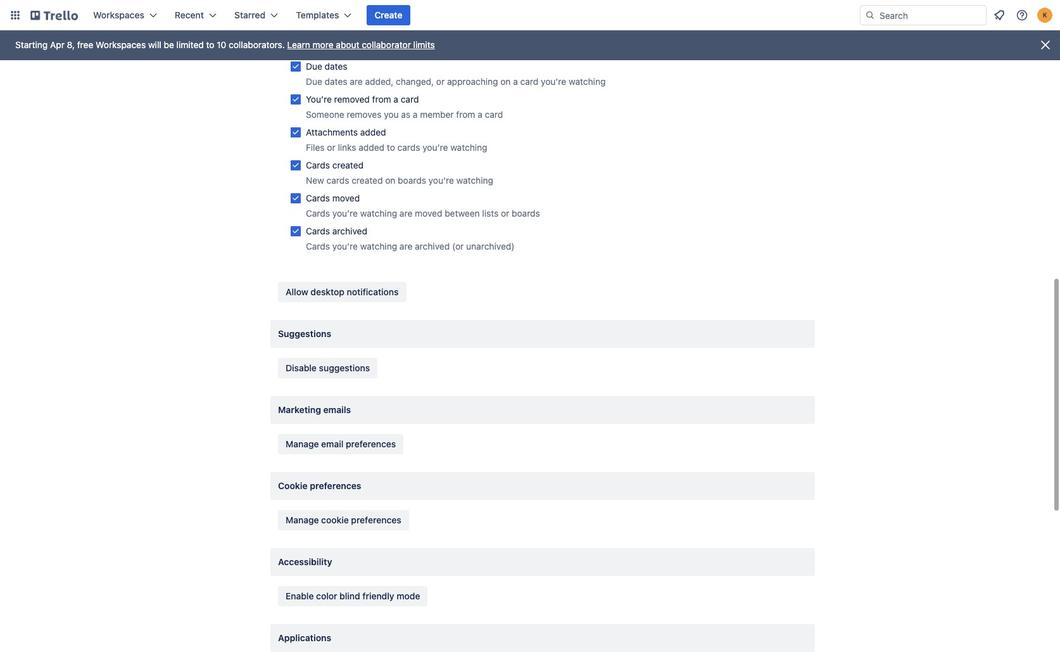 Task type: vqa. For each thing, say whether or not it's contained in the screenshot.
added to the bottom
yes



Task type: locate. For each thing, give the bounding box(es) containing it.
a up "you"
[[394, 94, 399, 105]]

created down links
[[333, 160, 364, 170]]

or
[[436, 76, 445, 87], [327, 142, 336, 153], [501, 208, 510, 219]]

cards for cards created
[[306, 160, 330, 170]]

archived down cards moved
[[333, 226, 367, 236]]

0 vertical spatial workspaces
[[93, 10, 144, 20]]

1 vertical spatial from
[[456, 109, 475, 120]]

workspaces down workspaces popup button
[[96, 39, 146, 50]]

cards for cards you're watching are moved between lists or boards
[[306, 208, 330, 219]]

a
[[513, 76, 518, 87], [394, 94, 399, 105], [413, 109, 418, 120], [478, 109, 483, 120]]

card
[[521, 76, 539, 87], [401, 94, 419, 105], [485, 109, 503, 120]]

1 vertical spatial dates
[[325, 76, 348, 87]]

3 cards from the top
[[306, 208, 330, 219]]

or right the lists
[[501, 208, 510, 219]]

cards
[[306, 160, 330, 170], [306, 193, 330, 203], [306, 208, 330, 219], [306, 226, 330, 236], [306, 241, 330, 252]]

starred button
[[227, 5, 286, 25]]

moved left between
[[415, 208, 443, 219]]

removed
[[334, 94, 370, 105]]

0 horizontal spatial to
[[206, 39, 215, 50]]

links
[[338, 142, 356, 153]]

5 cards from the top
[[306, 241, 330, 252]]

friendly
[[363, 591, 394, 601]]

0 vertical spatial preferences
[[346, 438, 396, 449]]

are up removed
[[350, 76, 363, 87]]

1 dates from the top
[[325, 61, 348, 72]]

0 vertical spatial boards
[[398, 175, 426, 186]]

are
[[350, 76, 363, 87], [400, 208, 413, 219], [400, 241, 413, 252]]

someone removes you as a member from a card
[[306, 109, 503, 120]]

archived left (or at top left
[[415, 241, 450, 252]]

disable
[[286, 362, 317, 373]]

0 vertical spatial or
[[436, 76, 445, 87]]

dates down due dates
[[325, 76, 348, 87]]

0 vertical spatial are
[[350, 76, 363, 87]]

added
[[360, 127, 386, 137], [359, 142, 385, 153]]

open information menu image
[[1016, 9, 1029, 22]]

workspaces
[[93, 10, 144, 20], [96, 39, 146, 50]]

due for due dates are added, changed, or approaching on a card you're watching
[[306, 76, 322, 87]]

a down approaching
[[478, 109, 483, 120]]

0 horizontal spatial from
[[372, 94, 391, 105]]

starting apr 8, free workspaces will be limited to 10 collaborators. learn more about collaborator limits
[[15, 39, 435, 50]]

2 vertical spatial preferences
[[351, 514, 401, 525]]

cards created
[[306, 160, 364, 170]]

enable color blind friendly mode link
[[278, 586, 428, 606]]

1 vertical spatial are
[[400, 208, 413, 219]]

cards
[[398, 142, 420, 153], [327, 175, 349, 186]]

2 due from the top
[[306, 76, 322, 87]]

to down "you"
[[387, 142, 395, 153]]

you're removed from a card
[[306, 94, 419, 105]]

boards right the lists
[[512, 208, 540, 219]]

manage left email at the left of the page
[[286, 438, 319, 449]]

boards up cards you're watching are moved between lists or boards
[[398, 175, 426, 186]]

templates button
[[288, 5, 360, 25]]

1 vertical spatial moved
[[415, 208, 443, 219]]

cards archived
[[306, 226, 367, 236]]

are down cards you're watching are moved between lists or boards
[[400, 241, 413, 252]]

manage email preferences
[[286, 438, 396, 449]]

manage inside manage email preferences link
[[286, 438, 319, 449]]

to
[[206, 39, 215, 50], [387, 142, 395, 153]]

due dates
[[306, 61, 348, 72]]

1 manage from the top
[[286, 438, 319, 449]]

suggestions
[[319, 362, 370, 373]]

card up the as
[[401, 94, 419, 105]]

preferences
[[346, 438, 396, 449], [310, 480, 361, 491], [351, 514, 401, 525]]

will
[[148, 39, 161, 50]]

new cards created on boards you're watching
[[306, 175, 494, 186]]

0 vertical spatial moved
[[333, 193, 360, 203]]

accessibility
[[278, 556, 332, 567]]

or down attachments
[[327, 142, 336, 153]]

4 cards from the top
[[306, 226, 330, 236]]

1 vertical spatial manage
[[286, 514, 319, 525]]

1 vertical spatial due
[[306, 76, 322, 87]]

from
[[372, 94, 391, 105], [456, 109, 475, 120]]

0 horizontal spatial or
[[327, 142, 336, 153]]

0 horizontal spatial cards
[[327, 175, 349, 186]]

added down removes
[[360, 127, 386, 137]]

2 vertical spatial or
[[501, 208, 510, 219]]

2 dates from the top
[[325, 76, 348, 87]]

desktop
[[311, 286, 345, 297]]

cards down the as
[[398, 142, 420, 153]]

created
[[333, 160, 364, 170], [352, 175, 383, 186]]

cards down cards created
[[327, 175, 349, 186]]

0 horizontal spatial archived
[[333, 226, 367, 236]]

card down approaching
[[485, 109, 503, 120]]

1 horizontal spatial card
[[485, 109, 503, 120]]

1 vertical spatial or
[[327, 142, 336, 153]]

dates
[[325, 61, 348, 72], [325, 76, 348, 87]]

on down files or links added to cards you're watching
[[385, 175, 396, 186]]

moved up the cards archived
[[333, 193, 360, 203]]

1 horizontal spatial moved
[[415, 208, 443, 219]]

0 vertical spatial to
[[206, 39, 215, 50]]

manage
[[286, 438, 319, 449], [286, 514, 319, 525]]

member
[[420, 109, 454, 120]]

you're
[[541, 76, 567, 87], [423, 142, 448, 153], [429, 175, 454, 186], [333, 208, 358, 219], [333, 241, 358, 252]]

marketing emails
[[278, 404, 351, 415]]

preferences right the cookie
[[351, 514, 401, 525]]

mode
[[397, 591, 420, 601]]

created down cards created
[[352, 175, 383, 186]]

preferences for cookie
[[351, 514, 401, 525]]

0 horizontal spatial card
[[401, 94, 419, 105]]

are for cards archived
[[400, 241, 413, 252]]

0 horizontal spatial boards
[[398, 175, 426, 186]]

are up cards you're watching are archived (or unarchived)
[[400, 208, 413, 219]]

manage left the cookie
[[286, 514, 319, 525]]

from down 'added,'
[[372, 94, 391, 105]]

0 vertical spatial due
[[306, 61, 322, 72]]

0 vertical spatial dates
[[325, 61, 348, 72]]

manage inside manage cookie preferences link
[[286, 514, 319, 525]]

from right member
[[456, 109, 475, 120]]

2 vertical spatial are
[[400, 241, 413, 252]]

cookie preferences
[[278, 480, 361, 491]]

archived
[[333, 226, 367, 236], [415, 241, 450, 252]]

suggestions
[[278, 328, 331, 339]]

back to home image
[[30, 5, 78, 25]]

switch to… image
[[9, 9, 22, 22]]

on
[[501, 76, 511, 87], [385, 175, 396, 186]]

0 vertical spatial archived
[[333, 226, 367, 236]]

0 vertical spatial manage
[[286, 438, 319, 449]]

dates down about
[[325, 61, 348, 72]]

cards you're watching are moved between lists or boards
[[306, 208, 540, 219]]

due
[[306, 61, 322, 72], [306, 76, 322, 87]]

1 horizontal spatial archived
[[415, 241, 450, 252]]

moved
[[333, 193, 360, 203], [415, 208, 443, 219]]

1 horizontal spatial cards
[[398, 142, 420, 153]]

1 cards from the top
[[306, 160, 330, 170]]

card right approaching
[[521, 76, 539, 87]]

due dates are added, changed, or approaching on a card you're watching
[[306, 76, 606, 87]]

a right approaching
[[513, 76, 518, 87]]

due down more
[[306, 61, 322, 72]]

workspaces up free
[[93, 10, 144, 20]]

manage email preferences link
[[278, 434, 404, 454]]

to left "10"
[[206, 39, 215, 50]]

2 cards from the top
[[306, 193, 330, 203]]

email
[[321, 438, 344, 449]]

0 vertical spatial from
[[372, 94, 391, 105]]

0 horizontal spatial on
[[385, 175, 396, 186]]

2 manage from the top
[[286, 514, 319, 525]]

2 vertical spatial card
[[485, 109, 503, 120]]

1 horizontal spatial or
[[436, 76, 445, 87]]

1 vertical spatial boards
[[512, 208, 540, 219]]

recent
[[175, 10, 204, 20]]

primary element
[[0, 0, 1061, 30]]

1 vertical spatial card
[[401, 94, 419, 105]]

starting
[[15, 39, 48, 50]]

on right approaching
[[501, 76, 511, 87]]

added right links
[[359, 142, 385, 153]]

between
[[445, 208, 480, 219]]

cards for cards archived
[[306, 226, 330, 236]]

boards
[[398, 175, 426, 186], [512, 208, 540, 219]]

watching
[[569, 76, 606, 87], [451, 142, 488, 153], [457, 175, 494, 186], [360, 208, 397, 219], [360, 241, 397, 252]]

1 vertical spatial created
[[352, 175, 383, 186]]

new
[[306, 175, 324, 186]]

learn
[[287, 39, 310, 50]]

or right changed, at the left of the page
[[436, 76, 445, 87]]

1 horizontal spatial on
[[501, 76, 511, 87]]

0 vertical spatial card
[[521, 76, 539, 87]]

preferences up the cookie
[[310, 480, 361, 491]]

due up you're at the top
[[306, 76, 322, 87]]

1 vertical spatial to
[[387, 142, 395, 153]]

preferences right email at the left of the page
[[346, 438, 396, 449]]

are for cards moved
[[400, 208, 413, 219]]

about
[[336, 39, 360, 50]]

1 horizontal spatial boards
[[512, 208, 540, 219]]

1 due from the top
[[306, 61, 322, 72]]

cards for cards you're watching are archived (or unarchived)
[[306, 241, 330, 252]]



Task type: describe. For each thing, give the bounding box(es) containing it.
allow desktop notifications
[[286, 286, 399, 297]]

allow desktop notifications link
[[278, 282, 406, 302]]

disable suggestions
[[286, 362, 370, 373]]

1 vertical spatial cards
[[327, 175, 349, 186]]

as
[[401, 109, 411, 120]]

0 horizontal spatial moved
[[333, 193, 360, 203]]

2 horizontal spatial card
[[521, 76, 539, 87]]

search image
[[865, 10, 876, 20]]

approaching
[[447, 76, 498, 87]]

a right the as
[[413, 109, 418, 120]]

learn more about collaborator limits link
[[287, 39, 435, 50]]

lists
[[482, 208, 499, 219]]

collaborator
[[362, 39, 411, 50]]

unarchived)
[[466, 241, 515, 252]]

create
[[375, 10, 403, 20]]

cookie
[[321, 514, 349, 525]]

cards you're watching are archived (or unarchived)
[[306, 241, 515, 252]]

someone
[[306, 109, 345, 120]]

limits
[[414, 39, 435, 50]]

collaborators.
[[229, 39, 285, 50]]

preferences for email
[[346, 438, 396, 449]]

(or
[[452, 241, 464, 252]]

recent button
[[167, 5, 224, 25]]

1 vertical spatial workspaces
[[96, 39, 146, 50]]

apr
[[50, 39, 65, 50]]

2 horizontal spatial or
[[501, 208, 510, 219]]

marketing
[[278, 404, 321, 415]]

attachments
[[306, 127, 358, 137]]

1 vertical spatial archived
[[415, 241, 450, 252]]

kendallparks02 (kendallparks02) image
[[1038, 8, 1053, 23]]

0 vertical spatial on
[[501, 76, 511, 87]]

added,
[[365, 76, 394, 87]]

files or links added to cards you're watching
[[306, 142, 488, 153]]

due for due dates
[[306, 61, 322, 72]]

cookie
[[278, 480, 308, 491]]

manage cookie preferences
[[286, 514, 401, 525]]

cards moved
[[306, 193, 360, 203]]

you're
[[306, 94, 332, 105]]

removes
[[347, 109, 382, 120]]

0 vertical spatial added
[[360, 127, 386, 137]]

enable color blind friendly mode
[[286, 591, 420, 601]]

10
[[217, 39, 226, 50]]

cards for cards moved
[[306, 193, 330, 203]]

starred
[[234, 10, 266, 20]]

1 vertical spatial preferences
[[310, 480, 361, 491]]

0 vertical spatial created
[[333, 160, 364, 170]]

0 vertical spatial cards
[[398, 142, 420, 153]]

blind
[[340, 591, 360, 601]]

free
[[77, 39, 93, 50]]

1 vertical spatial added
[[359, 142, 385, 153]]

create button
[[367, 5, 410, 25]]

dates for due dates are added, changed, or approaching on a card you're watching
[[325, 76, 348, 87]]

allow
[[286, 286, 308, 297]]

emails
[[323, 404, 351, 415]]

8,
[[67, 39, 75, 50]]

attachments added
[[306, 127, 386, 137]]

manage for manage email preferences
[[286, 438, 319, 449]]

you
[[384, 109, 399, 120]]

1 horizontal spatial to
[[387, 142, 395, 153]]

1 vertical spatial on
[[385, 175, 396, 186]]

disable suggestions link
[[278, 358, 378, 378]]

enable
[[286, 591, 314, 601]]

manage cookie preferences link
[[278, 510, 409, 530]]

manage for manage cookie preferences
[[286, 514, 319, 525]]

Search field
[[876, 6, 987, 25]]

files
[[306, 142, 325, 153]]

more
[[313, 39, 334, 50]]

be
[[164, 39, 174, 50]]

0 notifications image
[[992, 8, 1007, 23]]

applications
[[278, 632, 331, 643]]

limited
[[177, 39, 204, 50]]

dates for due dates
[[325, 61, 348, 72]]

color
[[316, 591, 337, 601]]

workspaces inside popup button
[[93, 10, 144, 20]]

notifications
[[347, 286, 399, 297]]

templates
[[296, 10, 339, 20]]

workspaces button
[[86, 5, 165, 25]]

1 horizontal spatial from
[[456, 109, 475, 120]]

changed,
[[396, 76, 434, 87]]



